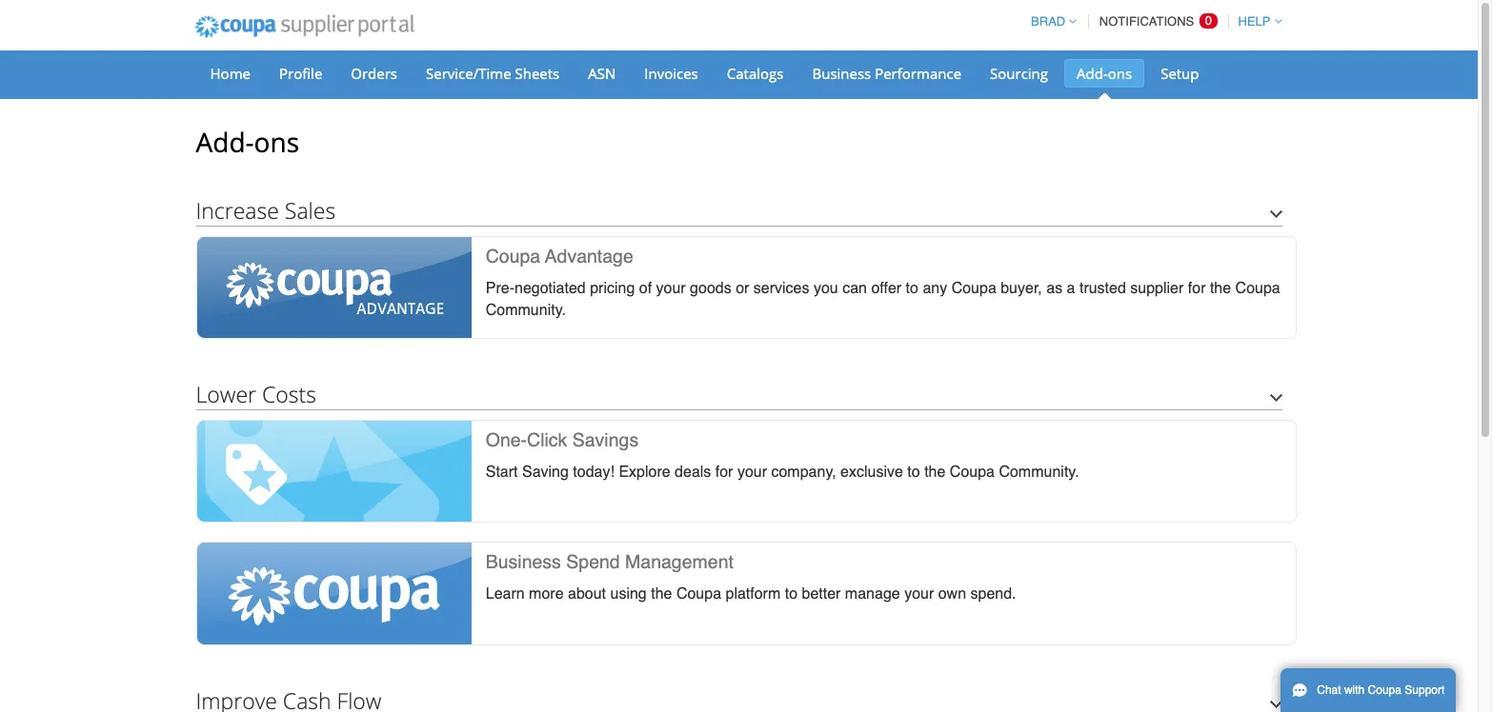 Task type: describe. For each thing, give the bounding box(es) containing it.
1 vertical spatial add-
[[196, 124, 254, 160]]

service/time sheets link
[[414, 59, 572, 88]]

chat with coupa support
[[1317, 684, 1445, 698]]

negotiated
[[515, 280, 586, 297]]

management
[[625, 552, 734, 573]]

for inside pre-negotiated pricing of your goods or services you can offer to any coupa buyer, as a trusted supplier for the coupa community.
[[1188, 280, 1206, 297]]

platform
[[726, 586, 781, 604]]

company,
[[771, 464, 836, 481]]

pricing
[[590, 280, 635, 297]]

1 horizontal spatial community.
[[999, 464, 1079, 481]]

can
[[843, 280, 867, 297]]

catalogs
[[727, 64, 784, 83]]

profile
[[279, 64, 322, 83]]

0 horizontal spatial for
[[715, 464, 733, 481]]

using
[[610, 586, 647, 604]]

catalogs link
[[714, 59, 796, 88]]

exclusive
[[841, 464, 903, 481]]

business for business performance
[[812, 64, 871, 83]]

business spend management
[[486, 552, 734, 573]]

spend.
[[971, 586, 1016, 604]]

one-
[[486, 430, 527, 451]]

today!
[[573, 464, 615, 481]]

lower
[[196, 379, 256, 410]]

0
[[1205, 13, 1212, 28]]

you
[[814, 280, 838, 297]]

deals
[[675, 464, 711, 481]]

setup
[[1161, 64, 1199, 83]]

of
[[639, 280, 652, 297]]

pre-
[[486, 280, 515, 297]]

1 vertical spatial the
[[924, 464, 946, 481]]

invoices link
[[632, 59, 711, 88]]

navigation containing notifications 0
[[1023, 3, 1282, 40]]

2 vertical spatial to
[[785, 586, 798, 604]]

pre-negotiated pricing of your goods or services you can offer to any coupa buyer, as a trusted supplier for the coupa community.
[[486, 280, 1280, 319]]

add-ons link
[[1064, 59, 1145, 88]]

support
[[1405, 684, 1445, 698]]

0 horizontal spatial add-ons
[[196, 124, 299, 160]]

saving
[[522, 464, 569, 481]]

coupa advantage
[[486, 246, 634, 267]]

orders
[[351, 64, 397, 83]]

manage
[[845, 586, 900, 604]]

sheets
[[515, 64, 560, 83]]

buyer,
[[1001, 280, 1042, 297]]

business performance link
[[800, 59, 974, 88]]

increase
[[196, 195, 279, 226]]

costs
[[262, 379, 316, 410]]

asn
[[588, 64, 616, 83]]

as
[[1047, 280, 1063, 297]]

more
[[529, 586, 564, 604]]

home
[[210, 64, 251, 83]]

lower costs
[[196, 379, 316, 410]]

profile link
[[267, 59, 335, 88]]

help
[[1238, 14, 1271, 29]]

add- inside add-ons link
[[1077, 64, 1108, 83]]

service/time
[[426, 64, 511, 83]]



Task type: vqa. For each thing, say whether or not it's contained in the screenshot.
Business Spend Management
yes



Task type: locate. For each thing, give the bounding box(es) containing it.
2 vertical spatial your
[[904, 586, 934, 604]]

to left better
[[785, 586, 798, 604]]

0 horizontal spatial your
[[656, 280, 686, 297]]

2 horizontal spatial your
[[904, 586, 934, 604]]

with
[[1344, 684, 1365, 698]]

any
[[923, 280, 947, 297]]

to right exclusive
[[907, 464, 920, 481]]

1 horizontal spatial add-
[[1077, 64, 1108, 83]]

own
[[938, 586, 966, 604]]

add-ons down notifications
[[1077, 64, 1132, 83]]

0 vertical spatial the
[[1210, 280, 1231, 297]]

add- down brad link
[[1077, 64, 1108, 83]]

your
[[656, 280, 686, 297], [737, 464, 767, 481], [904, 586, 934, 604]]

2 vertical spatial the
[[651, 586, 672, 604]]

0 horizontal spatial community.
[[486, 302, 566, 319]]

notifications 0
[[1100, 13, 1212, 29]]

0 horizontal spatial business
[[486, 552, 561, 573]]

0 vertical spatial business
[[812, 64, 871, 83]]

business for business spend management
[[486, 552, 561, 573]]

coupa supplier portal image
[[182, 3, 427, 51]]

asn link
[[576, 59, 628, 88]]

coupa
[[486, 246, 541, 267], [952, 280, 997, 297], [1236, 280, 1280, 297], [950, 464, 995, 481], [676, 586, 721, 604], [1368, 684, 1402, 698]]

click
[[527, 430, 567, 451]]

spend
[[566, 552, 620, 573]]

0 vertical spatial add-ons
[[1077, 64, 1132, 83]]

community.
[[486, 302, 566, 319], [999, 464, 1079, 481]]

1 vertical spatial community.
[[999, 464, 1079, 481]]

1 vertical spatial ons
[[254, 124, 299, 160]]

services
[[754, 280, 809, 297]]

start
[[486, 464, 518, 481]]

increase sales
[[196, 195, 336, 226]]

to
[[906, 280, 919, 297], [907, 464, 920, 481], [785, 586, 798, 604]]

business
[[812, 64, 871, 83], [486, 552, 561, 573]]

about
[[568, 586, 606, 604]]

for right deals
[[715, 464, 733, 481]]

0 horizontal spatial ons
[[254, 124, 299, 160]]

2 horizontal spatial the
[[1210, 280, 1231, 297]]

0 vertical spatial for
[[1188, 280, 1206, 297]]

add-ons
[[1077, 64, 1132, 83], [196, 124, 299, 160]]

the right exclusive
[[924, 464, 946, 481]]

community. inside pre-negotiated pricing of your goods or services you can offer to any coupa buyer, as a trusted supplier for the coupa community.
[[486, 302, 566, 319]]

1 horizontal spatial business
[[812, 64, 871, 83]]

your inside pre-negotiated pricing of your goods or services you can offer to any coupa buyer, as a trusted supplier for the coupa community.
[[656, 280, 686, 297]]

home link
[[198, 59, 263, 88]]

business left performance
[[812, 64, 871, 83]]

advantage
[[545, 246, 634, 267]]

1 horizontal spatial the
[[924, 464, 946, 481]]

1 horizontal spatial ons
[[1108, 64, 1132, 83]]

add-
[[1077, 64, 1108, 83], [196, 124, 254, 160]]

1 vertical spatial your
[[737, 464, 767, 481]]

brad link
[[1023, 14, 1077, 29]]

0 vertical spatial your
[[656, 280, 686, 297]]

for right supplier
[[1188, 280, 1206, 297]]

chat
[[1317, 684, 1341, 698]]

supplier
[[1130, 280, 1184, 297]]

business performance
[[812, 64, 962, 83]]

offer
[[871, 280, 902, 297]]

1 horizontal spatial for
[[1188, 280, 1206, 297]]

business up learn
[[486, 552, 561, 573]]

0 vertical spatial add-
[[1077, 64, 1108, 83]]

one-click savings
[[486, 430, 639, 451]]

notifications
[[1100, 14, 1194, 29]]

add-ons up increase
[[196, 124, 299, 160]]

sourcing
[[990, 64, 1048, 83]]

chat with coupa support button
[[1281, 669, 1456, 713]]

the
[[1210, 280, 1231, 297], [924, 464, 946, 481], [651, 586, 672, 604]]

start saving today! explore deals for your company, exclusive to the coupa community.
[[486, 464, 1079, 481]]

1 horizontal spatial your
[[737, 464, 767, 481]]

your right of
[[656, 280, 686, 297]]

1 vertical spatial add-ons
[[196, 124, 299, 160]]

better
[[802, 586, 841, 604]]

invoices
[[644, 64, 698, 83]]

the inside pre-negotiated pricing of your goods or services you can offer to any coupa buyer, as a trusted supplier for the coupa community.
[[1210, 280, 1231, 297]]

or
[[736, 280, 749, 297]]

your left the company, on the bottom of the page
[[737, 464, 767, 481]]

1 vertical spatial to
[[907, 464, 920, 481]]

goods
[[690, 280, 732, 297]]

coupa inside button
[[1368, 684, 1402, 698]]

1 vertical spatial for
[[715, 464, 733, 481]]

performance
[[875, 64, 962, 83]]

the right the using
[[651, 586, 672, 604]]

ons down notifications
[[1108, 64, 1132, 83]]

ons
[[1108, 64, 1132, 83], [254, 124, 299, 160]]

sales
[[285, 195, 336, 226]]

1 vertical spatial business
[[486, 552, 561, 573]]

orders link
[[339, 59, 410, 88]]

0 vertical spatial ons
[[1108, 64, 1132, 83]]

to inside pre-negotiated pricing of your goods or services you can offer to any coupa buyer, as a trusted supplier for the coupa community.
[[906, 280, 919, 297]]

learn more about using the coupa platform to better manage your own spend.
[[486, 586, 1016, 604]]

explore
[[619, 464, 670, 481]]

sourcing link
[[978, 59, 1061, 88]]

0 horizontal spatial the
[[651, 586, 672, 604]]

setup link
[[1148, 59, 1212, 88]]

service/time sheets
[[426, 64, 560, 83]]

0 vertical spatial community.
[[486, 302, 566, 319]]

1 horizontal spatial add-ons
[[1077, 64, 1132, 83]]

brad
[[1031, 14, 1066, 29]]

savings
[[572, 430, 639, 451]]

0 vertical spatial to
[[906, 280, 919, 297]]

a
[[1067, 280, 1075, 297]]

add- down home link on the top left of page
[[196, 124, 254, 160]]

0 horizontal spatial add-
[[196, 124, 254, 160]]

help link
[[1230, 14, 1282, 29]]

to left any
[[906, 280, 919, 297]]

ons up increase sales
[[254, 124, 299, 160]]

navigation
[[1023, 3, 1282, 40]]

for
[[1188, 280, 1206, 297], [715, 464, 733, 481]]

learn
[[486, 586, 525, 604]]

your left own on the bottom right of page
[[904, 586, 934, 604]]

trusted
[[1080, 280, 1126, 297]]

the right supplier
[[1210, 280, 1231, 297]]



